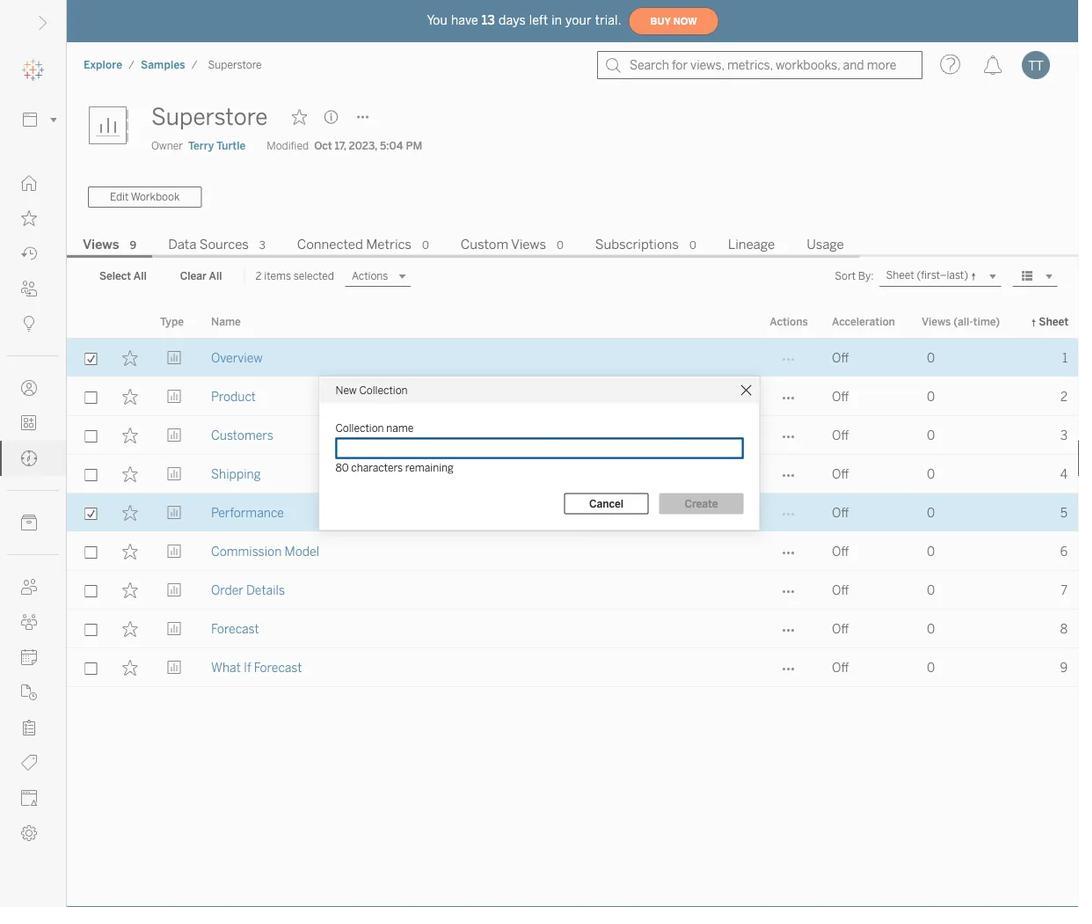Task type: locate. For each thing, give the bounding box(es) containing it.
row containing order details
[[67, 571, 1080, 610]]

0 horizontal spatial 2
[[256, 270, 262, 282]]

0 for 8
[[928, 622, 936, 636]]

0 vertical spatial view image
[[167, 389, 183, 405]]

1 off from the top
[[832, 351, 849, 365]]

samples
[[141, 59, 185, 71]]

new collection dialog
[[320, 377, 760, 530]]

all inside 'clear all' button
[[209, 270, 222, 283]]

2 off from the top
[[832, 389, 849, 404]]

selected
[[294, 270, 334, 282]]

view image left performance link
[[167, 505, 183, 521]]

modified
[[267, 139, 309, 152]]

workbook image
[[88, 99, 141, 152]]

row containing performance
[[67, 494, 1080, 532]]

2
[[256, 270, 262, 282], [1061, 389, 1068, 404]]

9 down 8
[[1061, 660, 1068, 675]]

0
[[422, 239, 429, 252], [557, 239, 564, 252], [690, 239, 697, 252], [928, 351, 936, 365], [928, 389, 936, 404], [928, 428, 936, 443], [928, 467, 936, 481], [928, 506, 936, 520], [928, 544, 936, 559], [928, 583, 936, 597], [928, 622, 936, 636], [928, 660, 936, 675]]

0 vertical spatial 3
[[259, 239, 266, 252]]

2 for 2 items selected
[[256, 270, 262, 282]]

custom
[[461, 237, 509, 253]]

view image for overview
[[167, 350, 183, 366]]

clear all
[[180, 270, 222, 283]]

8 off from the top
[[832, 622, 849, 636]]

all inside select all button
[[134, 270, 147, 283]]

explore link
[[83, 58, 123, 72]]

3 view image from the top
[[167, 466, 183, 482]]

0 horizontal spatial all
[[134, 270, 147, 283]]

1 horizontal spatial 2
[[1061, 389, 1068, 404]]

collection
[[360, 384, 408, 397], [336, 422, 384, 435]]

0 horizontal spatial views
[[83, 237, 119, 253]]

details
[[246, 583, 285, 597]]

row
[[67, 339, 1080, 377], [67, 377, 1080, 416], [67, 416, 1080, 455], [67, 455, 1080, 494], [67, 494, 1080, 532], [67, 532, 1080, 571], [67, 571, 1080, 610], [67, 610, 1080, 649], [67, 649, 1080, 687]]

8 row from the top
[[67, 610, 1080, 649]]

all for select all
[[134, 270, 147, 283]]

buy now
[[651, 16, 697, 27]]

buy
[[651, 16, 671, 27]]

5 view image from the top
[[167, 544, 183, 560]]

superstore
[[208, 59, 262, 71], [151, 103, 268, 131]]

explore / samples /
[[84, 59, 198, 71]]

turtle
[[217, 139, 246, 152]]

if
[[244, 660, 251, 675]]

you have 13 days left in your trial.
[[427, 13, 622, 28]]

1 horizontal spatial /
[[192, 59, 198, 71]]

subscriptions
[[596, 237, 679, 253]]

0 horizontal spatial /
[[129, 59, 135, 71]]

2 down 1
[[1061, 389, 1068, 404]]

terry
[[188, 139, 214, 152]]

new
[[336, 384, 357, 397]]

7 row from the top
[[67, 571, 1080, 610]]

3
[[259, 239, 266, 252], [1061, 428, 1068, 443]]

5 row from the top
[[67, 494, 1080, 532]]

owner
[[151, 139, 183, 152]]

1 vertical spatial 9
[[1061, 660, 1068, 675]]

2023,
[[349, 139, 377, 152]]

off for 1
[[832, 351, 849, 365]]

all right clear
[[209, 270, 222, 283]]

views (all-time)
[[922, 315, 1001, 328]]

views inside grid
[[922, 315, 951, 328]]

1 vertical spatial view image
[[167, 621, 183, 637]]

row containing overview
[[67, 339, 1080, 377]]

off
[[832, 351, 849, 365], [832, 389, 849, 404], [832, 428, 849, 443], [832, 467, 849, 481], [832, 506, 849, 520], [832, 544, 849, 559], [832, 583, 849, 597], [832, 622, 849, 636], [832, 660, 849, 675]]

time)
[[974, 315, 1001, 328]]

3 row from the top
[[67, 416, 1080, 455]]

views left (all-
[[922, 315, 951, 328]]

3 up the 4
[[1061, 428, 1068, 443]]

views right custom
[[511, 237, 546, 253]]

forecast right 'if'
[[254, 660, 302, 675]]

0 for 6
[[928, 544, 936, 559]]

view image for shipping
[[167, 466, 183, 482]]

off for 7
[[832, 583, 849, 597]]

product
[[211, 389, 256, 404]]

view image left what
[[167, 660, 183, 676]]

view image left shipping link
[[167, 466, 183, 482]]

0 for 9
[[928, 660, 936, 675]]

superstore right samples link
[[208, 59, 262, 71]]

0 for 3
[[928, 428, 936, 443]]

forecast link
[[211, 610, 259, 649]]

create button
[[660, 493, 744, 514]]

type
[[160, 315, 184, 328]]

0 vertical spatial collection
[[360, 384, 408, 397]]

samples link
[[140, 58, 186, 72]]

performance
[[211, 506, 284, 520]]

views up select at the top of the page
[[83, 237, 119, 253]]

select
[[99, 270, 131, 283]]

6 row from the top
[[67, 532, 1080, 571]]

2 left items
[[256, 270, 262, 282]]

owner terry turtle
[[151, 139, 246, 152]]

data
[[168, 237, 197, 253]]

view image left customers link
[[167, 428, 183, 443]]

0 horizontal spatial 9
[[130, 239, 137, 252]]

order
[[211, 583, 244, 597]]

1 vertical spatial forecast
[[254, 660, 302, 675]]

grid
[[67, 305, 1080, 907]]

2 row from the top
[[67, 377, 1080, 416]]

0 vertical spatial forecast
[[211, 622, 259, 636]]

1 row from the top
[[67, 339, 1080, 377]]

5 off from the top
[[832, 506, 849, 520]]

cancel
[[590, 497, 624, 510]]

your
[[566, 13, 592, 28]]

edit workbook
[[110, 191, 180, 203]]

/
[[129, 59, 135, 71], [192, 59, 198, 71]]

all for clear all
[[209, 270, 222, 283]]

views for views (all-time)
[[922, 315, 951, 328]]

forecast down order
[[211, 622, 259, 636]]

7 off from the top
[[832, 583, 849, 597]]

left
[[530, 13, 548, 28]]

sub-spaces tab list
[[67, 235, 1080, 258]]

4 off from the top
[[832, 467, 849, 481]]

6 off from the top
[[832, 544, 849, 559]]

view image
[[167, 389, 183, 405], [167, 621, 183, 637], [167, 660, 183, 676]]

acceleration
[[832, 315, 896, 328]]

view image left product link
[[167, 389, 183, 405]]

views for views
[[83, 237, 119, 253]]

view image for commission model
[[167, 544, 183, 560]]

trial.
[[595, 13, 622, 28]]

commission
[[211, 544, 282, 559]]

1 vertical spatial superstore
[[151, 103, 268, 131]]

1 all from the left
[[134, 270, 147, 283]]

3 view image from the top
[[167, 660, 183, 676]]

view image left order
[[167, 583, 183, 598]]

80
[[336, 462, 349, 474]]

collection name
[[336, 422, 414, 435]]

2 vertical spatial view image
[[167, 660, 183, 676]]

2 horizontal spatial views
[[922, 315, 951, 328]]

0 horizontal spatial 3
[[259, 239, 266, 252]]

forecast
[[211, 622, 259, 636], [254, 660, 302, 675]]

clear
[[180, 270, 207, 283]]

/ right explore
[[129, 59, 135, 71]]

now
[[674, 16, 697, 27]]

connected metrics
[[297, 237, 412, 253]]

2 view image from the top
[[167, 621, 183, 637]]

collection down new collection
[[336, 422, 384, 435]]

1 vertical spatial 2
[[1061, 389, 1068, 404]]

9 inside row group
[[1061, 660, 1068, 675]]

6 view image from the top
[[167, 583, 183, 598]]

have
[[451, 13, 479, 28]]

2 inside row
[[1061, 389, 1068, 404]]

view image left forecast link
[[167, 621, 183, 637]]

9 row from the top
[[67, 649, 1080, 687]]

1
[[1063, 351, 1068, 365]]

all
[[134, 270, 147, 283], [209, 270, 222, 283]]

/ right samples link
[[192, 59, 198, 71]]

off for 4
[[832, 467, 849, 481]]

row group
[[67, 339, 1080, 687]]

1 horizontal spatial 9
[[1061, 660, 1068, 675]]

superstore inside main content
[[151, 103, 268, 131]]

view image
[[167, 350, 183, 366], [167, 428, 183, 443], [167, 466, 183, 482], [167, 505, 183, 521], [167, 544, 183, 560], [167, 583, 183, 598]]

(all-
[[954, 315, 974, 328]]

superstore up terry turtle link
[[151, 103, 268, 131]]

2 view image from the top
[[167, 428, 183, 443]]

2 all from the left
[[209, 270, 222, 283]]

off for 9
[[832, 660, 849, 675]]

metrics
[[366, 237, 412, 253]]

view image down type
[[167, 350, 183, 366]]

view image left the commission
[[167, 544, 183, 560]]

4 row from the top
[[67, 455, 1080, 494]]

1 vertical spatial 3
[[1061, 428, 1068, 443]]

sort
[[835, 270, 856, 282]]

4 view image from the top
[[167, 505, 183, 521]]

all right select at the top of the page
[[134, 270, 147, 283]]

0 vertical spatial 9
[[130, 239, 137, 252]]

collection right new
[[360, 384, 408, 397]]

1 view image from the top
[[167, 389, 183, 405]]

workbook
[[131, 191, 180, 203]]

9 up select all button
[[130, 239, 137, 252]]

usage
[[807, 237, 845, 253]]

navigation panel element
[[0, 53, 66, 851]]

0 vertical spatial 2
[[256, 270, 262, 282]]

1 view image from the top
[[167, 350, 183, 366]]

3 off from the top
[[832, 428, 849, 443]]

1 horizontal spatial all
[[209, 270, 222, 283]]

sources
[[200, 237, 249, 253]]

performance link
[[211, 494, 284, 532]]

2 for 2
[[1061, 389, 1068, 404]]

9 off from the top
[[832, 660, 849, 675]]

main navigation. press the up and down arrow keys to access links. element
[[0, 165, 66, 851]]

off for 2
[[832, 389, 849, 404]]

3 up items
[[259, 239, 266, 252]]



Task type: vqa. For each thing, say whether or not it's contained in the screenshot.
first At from the right
no



Task type: describe. For each thing, give the bounding box(es) containing it.
edit workbook button
[[88, 187, 202, 208]]

off for 6
[[832, 544, 849, 559]]

17,
[[335, 139, 346, 152]]

commission model link
[[211, 532, 319, 571]]

shipping link
[[211, 455, 261, 494]]

row group containing overview
[[67, 339, 1080, 687]]

80 characters remaining
[[336, 462, 454, 474]]

row containing forecast
[[67, 610, 1080, 649]]

data sources
[[168, 237, 249, 253]]

8
[[1061, 622, 1068, 636]]

buy now button
[[629, 7, 719, 35]]

explore
[[84, 59, 122, 71]]

view image for product
[[167, 389, 183, 405]]

2 / from the left
[[192, 59, 198, 71]]

what if forecast
[[211, 660, 302, 675]]

Collection name text field
[[336, 438, 744, 459]]

in
[[552, 13, 562, 28]]

2 items selected
[[256, 270, 334, 282]]

row containing commission model
[[67, 532, 1080, 571]]

items
[[264, 270, 291, 282]]

modified oct 17, 2023, 5:04 pm
[[267, 139, 422, 152]]

0 for 2
[[928, 389, 936, 404]]

select all button
[[88, 266, 158, 287]]

overview link
[[211, 339, 263, 377]]

4
[[1061, 467, 1068, 481]]

edit
[[110, 191, 129, 203]]

3 inside sub-spaces tab list
[[259, 239, 266, 252]]

select all
[[99, 270, 147, 283]]

0 for 1
[[928, 351, 936, 365]]

row containing customers
[[67, 416, 1080, 455]]

commission model
[[211, 544, 319, 559]]

product link
[[211, 377, 256, 416]]

what
[[211, 660, 241, 675]]

remaining
[[406, 462, 454, 474]]

view image for performance
[[167, 505, 183, 521]]

off for 3
[[832, 428, 849, 443]]

0 vertical spatial superstore
[[208, 59, 262, 71]]

0 for 4
[[928, 467, 936, 481]]

name
[[387, 422, 414, 435]]

5:04
[[380, 139, 403, 152]]

customers
[[211, 428, 273, 443]]

row containing shipping
[[67, 455, 1080, 494]]

row containing what if forecast
[[67, 649, 1080, 687]]

what if forecast link
[[211, 649, 302, 687]]

pm
[[406, 139, 422, 152]]

1 horizontal spatial 3
[[1061, 428, 1068, 443]]

superstore element
[[203, 59, 267, 71]]

order details
[[211, 583, 285, 597]]

sort by:
[[835, 270, 874, 282]]

by:
[[859, 270, 874, 282]]

1 / from the left
[[129, 59, 135, 71]]

characters
[[351, 462, 403, 474]]

row containing product
[[67, 377, 1080, 416]]

off for 5
[[832, 506, 849, 520]]

create
[[685, 497, 719, 510]]

13
[[482, 13, 495, 28]]

0 for 7
[[928, 583, 936, 597]]

oct
[[314, 139, 332, 152]]

cancel button
[[565, 493, 649, 514]]

order details link
[[211, 571, 285, 610]]

forecast inside 'link'
[[254, 660, 302, 675]]

days
[[499, 13, 526, 28]]

grid containing overview
[[67, 305, 1080, 907]]

sheet
[[1040, 315, 1069, 328]]

overview
[[211, 351, 263, 365]]

0 for 5
[[928, 506, 936, 520]]

6
[[1061, 544, 1068, 559]]

view image for customers
[[167, 428, 183, 443]]

name
[[211, 315, 241, 328]]

shipping
[[211, 467, 261, 481]]

you
[[427, 13, 448, 28]]

5
[[1061, 506, 1068, 520]]

view image for order details
[[167, 583, 183, 598]]

view image for what if forecast
[[167, 660, 183, 676]]

9 inside sub-spaces tab list
[[130, 239, 137, 252]]

off for 8
[[832, 622, 849, 636]]

actions
[[770, 315, 808, 328]]

view image for forecast
[[167, 621, 183, 637]]

new collection
[[336, 384, 408, 397]]

connected
[[297, 237, 363, 253]]

1 vertical spatial collection
[[336, 422, 384, 435]]

1 horizontal spatial views
[[511, 237, 546, 253]]

clear all button
[[169, 266, 234, 287]]

terry turtle link
[[188, 138, 246, 154]]

custom views
[[461, 237, 546, 253]]

7
[[1062, 583, 1068, 597]]

lineage
[[728, 237, 775, 253]]

superstore main content
[[67, 88, 1080, 907]]

customers link
[[211, 416, 273, 455]]

model
[[285, 544, 319, 559]]



